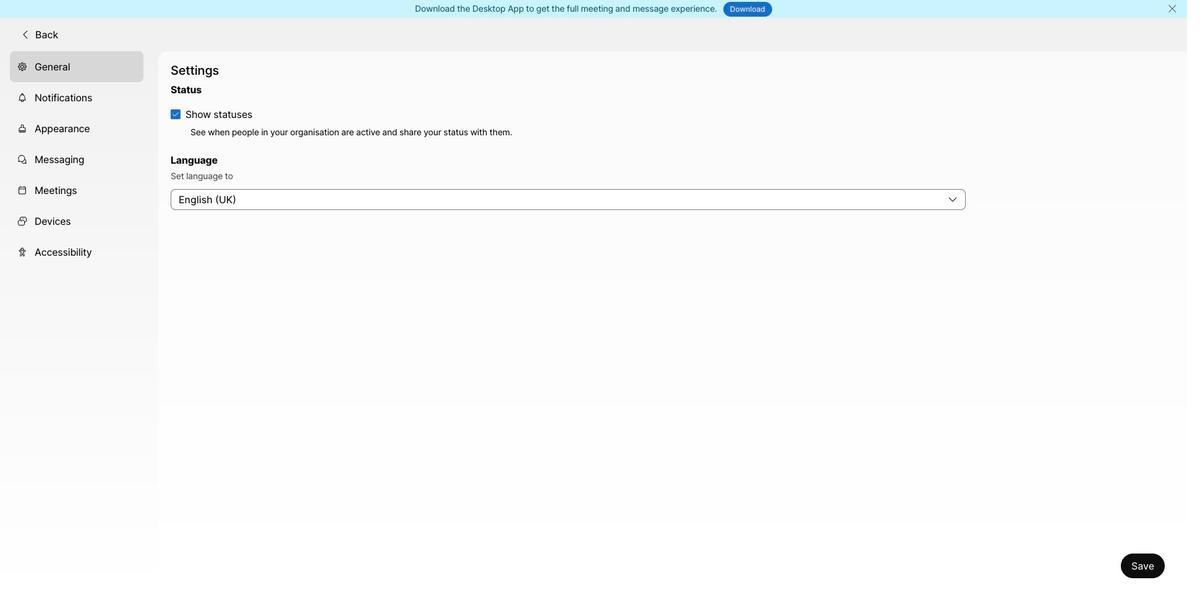 Task type: vqa. For each thing, say whether or not it's contained in the screenshot.
HOW LIKELY ARE YOU TO RECOMMEND WEBEX TO A FRIEND OR COLLEAGUE? SCORE WEBEX FROM 0 TO 10, 0 IS NOT LIKELY AND 10 IS VERY LIKELY. toolbar
no



Task type: locate. For each thing, give the bounding box(es) containing it.
general tab
[[10, 51, 144, 82]]

devices tab
[[10, 206, 144, 237]]

appearance tab
[[10, 113, 144, 144]]

meetings tab
[[10, 175, 144, 206]]

accessibility tab
[[10, 237, 144, 268]]

cancel_16 image
[[1168, 4, 1178, 14]]

notifications tab
[[10, 82, 144, 113]]



Task type: describe. For each thing, give the bounding box(es) containing it.
settings navigation
[[0, 51, 158, 599]]

messaging tab
[[10, 144, 144, 175]]



